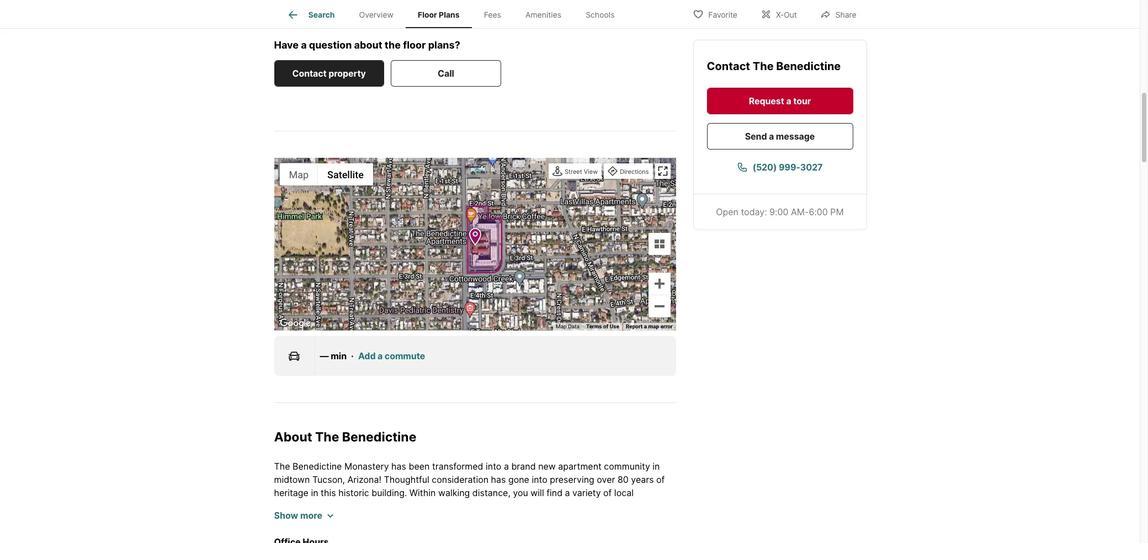 Task type: describe. For each thing, give the bounding box(es) containing it.
directions button
[[605, 165, 652, 180]]

tab list containing search
[[274, 0, 636, 28]]

floor plans
[[418, 10, 460, 19]]

999-
[[779, 162, 800, 173]]

of right years
[[656, 474, 665, 485]]

apartment
[[558, 461, 602, 472]]

show more
[[274, 510, 322, 521]]

open today: 9:00 am-6:00 pm
[[716, 206, 844, 217]]

a left "brand" at the left bottom
[[504, 461, 509, 472]]

request a tour button
[[707, 88, 853, 114]]

we
[[536, 527, 549, 538]]

tucson
[[562, 501, 592, 512]]

1 horizontal spatial you
[[577, 527, 592, 538]]

2 horizontal spatial the
[[473, 527, 487, 538]]

this
[[321, 487, 336, 498]]

property
[[329, 68, 366, 79]]

the up midtown at bottom left
[[274, 461, 290, 472]]

invite
[[552, 527, 574, 538]]

report
[[626, 324, 643, 330]]

coffee
[[489, 527, 516, 538]]

of left use
[[603, 324, 608, 330]]

commute
[[385, 351, 425, 362]]

use
[[610, 324, 619, 330]]

6:00
[[809, 206, 828, 217]]

send a message
[[745, 131, 815, 142]]

schools tab
[[574, 2, 627, 28]]

within
[[409, 487, 436, 498]]

of down over
[[603, 487, 612, 498]]

design
[[297, 527, 324, 538]]

a right have
[[301, 39, 307, 51]]

view
[[584, 168, 598, 176]]

contact property
[[292, 68, 366, 79]]

x-out button
[[751, 2, 806, 25]]

benedictine for about the benedictine
[[342, 430, 416, 445]]

about
[[274, 430, 312, 445]]

0 horizontal spatial to
[[462, 527, 470, 538]]

more
[[300, 510, 322, 521]]

3027
[[800, 162, 823, 173]]

a left map
[[644, 324, 647, 330]]

map for map data
[[556, 324, 567, 330]]

contact the benedictine
[[707, 60, 841, 73]]

— min · add a commute
[[320, 351, 425, 362]]

about
[[354, 39, 382, 51]]

map data
[[556, 324, 580, 330]]

request a tour
[[749, 95, 811, 107]]

question
[[309, 39, 352, 51]]

floor plans tab
[[406, 2, 472, 28]]

building.
[[372, 487, 407, 498]]

heritage
[[274, 487, 309, 498]]

entertainment.
[[451, 501, 512, 512]]

search
[[308, 10, 335, 19]]

local
[[614, 487, 634, 498]]

1 vertical spatial has
[[491, 474, 506, 485]]

map region
[[266, 149, 690, 433]]

(520) 999-3027 link
[[707, 154, 853, 180]]

schools
[[586, 10, 615, 19]]

extends
[[346, 527, 379, 538]]

9:00
[[769, 206, 788, 217]]

the up request
[[753, 60, 774, 73]]

1 vertical spatial at
[[369, 540, 377, 543]]

map for map
[[289, 169, 309, 180]]

0 horizontal spatial into
[[486, 461, 501, 472]]

menu bar containing map
[[280, 164, 373, 186]]

floor
[[403, 39, 426, 51]]

map data button
[[556, 323, 580, 331]]

fees tab
[[472, 2, 513, 28]]

shopping,
[[361, 501, 402, 512]]

brand
[[511, 461, 536, 472]]

your
[[274, 514, 292, 525]]

fingertips.
[[295, 514, 337, 525]]

walking
[[438, 487, 470, 498]]

x-out
[[776, 10, 797, 19]]

years
[[631, 474, 654, 485]]

1 horizontal spatial at
[[654, 501, 663, 512]]

min
[[331, 351, 347, 362]]

have
[[274, 39, 299, 51]]

roof
[[420, 527, 437, 538]]

street
[[565, 168, 582, 176]]

report a map error link
[[626, 324, 673, 330]]

1 horizontal spatial into
[[532, 474, 547, 485]]

style
[[274, 527, 294, 538]]

urban
[[637, 514, 661, 525]]

modern
[[603, 514, 635, 525]]

plans
[[439, 10, 460, 19]]

standard
[[294, 540, 331, 543]]

today:
[[741, 206, 767, 217]]

offer
[[623, 501, 643, 512]]

street view button
[[550, 165, 601, 180]]

contact for contact property
[[292, 68, 327, 79]]

apartments
[[513, 514, 560, 525]]

gone
[[508, 474, 529, 485]]

benedictine.
[[398, 540, 450, 543]]



Task type: locate. For each thing, give the bounding box(es) containing it.
map left data
[[556, 324, 567, 330]]

&
[[457, 514, 462, 525]]

1 vertical spatial you
[[577, 527, 592, 538]]

in left this
[[311, 487, 318, 498]]

error
[[661, 324, 673, 330]]

add a commute button
[[358, 350, 425, 363]]

amenities
[[525, 10, 561, 19]]

favorite
[[708, 10, 737, 19]]

2
[[465, 514, 470, 525]]

0 horizontal spatial at
[[369, 540, 377, 543]]

historic
[[338, 487, 369, 498]]

0 horizontal spatial has
[[391, 461, 406, 472]]

0 vertical spatial benedictine
[[776, 60, 841, 73]]

am-
[[791, 206, 809, 217]]

send
[[745, 131, 767, 142]]

2 horizontal spatial to
[[612, 501, 620, 512]]

new down "style"
[[274, 540, 292, 543]]

1
[[450, 514, 454, 525]]

contact for contact the benedictine
[[707, 60, 750, 73]]

0 horizontal spatial contact
[[292, 68, 327, 79]]

the right about
[[315, 430, 339, 445]]

has up distance,
[[491, 474, 506, 485]]

monastery
[[344, 461, 389, 472]]

contact property button
[[274, 60, 384, 87]]

contact down question
[[292, 68, 327, 79]]

2 vertical spatial benedictine
[[293, 461, 342, 472]]

benedictine up tour
[[776, 60, 841, 73]]

new right "brand" at the left bottom
[[538, 461, 556, 472]]

has down variety
[[595, 501, 609, 512]]

1 vertical spatial new
[[274, 540, 292, 543]]

benedictine inside the benedictine monastery has been transformed into a brand new apartment community in midtown tucson, arizona! thoughtful consideration has gone into preserving over 80 years of heritage in this historic building. within walking distance, you will find a variety of local restaurants, theatre, shopping, parks, and entertainment. everything tucson has to offer is at your fingertips. at the benedictine, lofts, 1 & 2 bedroom apartments feature a modern urban style design that extends from the roof deck to the coffee bar. we invite you to experience a new standard of living at the benedictine.
[[293, 461, 342, 472]]

that
[[327, 527, 344, 538]]

map
[[648, 324, 659, 330]]

bedroom
[[473, 514, 510, 525]]

the down bedroom
[[473, 527, 487, 538]]

the
[[385, 39, 401, 51], [404, 527, 417, 538], [473, 527, 487, 538]]

overview tab
[[347, 2, 406, 28]]

add
[[358, 351, 376, 362]]

theatre,
[[326, 501, 359, 512]]

the up extends
[[351, 514, 367, 525]]

tucson,
[[312, 474, 345, 485]]

1 horizontal spatial has
[[491, 474, 506, 485]]

map
[[289, 169, 309, 180], [556, 324, 567, 330]]

preserving
[[550, 474, 594, 485]]

to down the modern at the right bottom of page
[[594, 527, 603, 538]]

1 vertical spatial benedictine
[[342, 430, 416, 445]]

·
[[351, 351, 354, 362]]

tab list
[[274, 0, 636, 28]]

0 vertical spatial map
[[289, 169, 309, 180]]

benedictine up the monastery
[[342, 430, 416, 445]]

thoughtful
[[384, 474, 429, 485]]

google image
[[277, 316, 313, 331]]

about the benedictine
[[274, 430, 416, 445]]

overview
[[359, 10, 394, 19]]

0 vertical spatial at
[[654, 501, 663, 512]]

1 vertical spatial into
[[532, 474, 547, 485]]

parks,
[[405, 501, 431, 512]]

the down from
[[379, 540, 395, 543]]

0 vertical spatial you
[[513, 487, 528, 498]]

directions
[[620, 168, 649, 176]]

0 horizontal spatial new
[[274, 540, 292, 543]]

out
[[784, 10, 797, 19]]

into up distance,
[[486, 461, 501, 472]]

a right send
[[769, 131, 774, 142]]

of
[[603, 324, 608, 330], [656, 474, 665, 485], [603, 487, 612, 498], [334, 540, 342, 543]]

0 horizontal spatial you
[[513, 487, 528, 498]]

at
[[340, 514, 349, 525]]

2 vertical spatial has
[[595, 501, 609, 512]]

call
[[438, 68, 454, 79]]

the up benedictine. at left bottom
[[404, 527, 417, 538]]

benedictine up tucson,
[[293, 461, 342, 472]]

bar.
[[518, 527, 534, 538]]

a right add
[[378, 351, 383, 362]]

to down the 2
[[462, 527, 470, 538]]

terms
[[586, 324, 602, 330]]

the
[[753, 60, 774, 73], [315, 430, 339, 445], [274, 461, 290, 472], [351, 514, 367, 525], [379, 540, 395, 543]]

benedictine,
[[370, 514, 421, 525]]

1 horizontal spatial in
[[653, 461, 660, 472]]

restaurants,
[[274, 501, 324, 512]]

consideration
[[432, 474, 489, 485]]

show more button
[[274, 509, 333, 522]]

map button
[[280, 164, 318, 186]]

report a map error
[[626, 324, 673, 330]]

a right find
[[565, 487, 570, 498]]

call button
[[391, 60, 501, 87]]

floor
[[418, 10, 437, 19]]

a down urban
[[654, 527, 659, 538]]

0 vertical spatial into
[[486, 461, 501, 472]]

(520)
[[753, 162, 777, 173]]

deck
[[439, 527, 460, 538]]

1 horizontal spatial contact
[[707, 60, 750, 73]]

favorite button
[[683, 2, 747, 25]]

has up thoughtful
[[391, 461, 406, 472]]

and
[[433, 501, 449, 512]]

menu bar
[[280, 164, 373, 186]]

message
[[776, 131, 815, 142]]

a left tour
[[786, 95, 791, 107]]

everything
[[515, 501, 560, 512]]

have a question about the floor plans?
[[274, 39, 460, 51]]

variety
[[572, 487, 601, 498]]

0 horizontal spatial the
[[385, 39, 401, 51]]

amenities tab
[[513, 2, 574, 28]]

into up will
[[532, 474, 547, 485]]

experience
[[605, 527, 651, 538]]

contact up request
[[707, 60, 750, 73]]

0 vertical spatial has
[[391, 461, 406, 472]]

to
[[612, 501, 620, 512], [462, 527, 470, 538], [594, 527, 603, 538]]

0 vertical spatial in
[[653, 461, 660, 472]]

pm
[[830, 206, 844, 217]]

fees
[[484, 10, 501, 19]]

the benedictine monastery has been transformed into a brand new apartment community in midtown tucson, arizona! thoughtful consideration has gone into preserving over 80 years of heritage in this historic building. within walking distance, you will find a variety of local restaurants, theatre, shopping, parks, and entertainment. everything tucson has to offer is at your fingertips. at the benedictine, lofts, 1 & 2 bedroom apartments feature a modern urban style design that extends from the roof deck to the coffee bar. we invite you to experience a new standard of living at the benedictine.
[[274, 461, 665, 543]]

a right feature
[[595, 514, 600, 525]]

contact inside button
[[292, 68, 327, 79]]

in up years
[[653, 461, 660, 472]]

midtown
[[274, 474, 310, 485]]

map inside button
[[556, 324, 567, 330]]

(520) 999-3027 button
[[707, 154, 853, 180]]

share
[[836, 10, 856, 19]]

1 vertical spatial map
[[556, 324, 567, 330]]

living
[[344, 540, 366, 543]]

show
[[274, 510, 298, 521]]

map inside popup button
[[289, 169, 309, 180]]

0 horizontal spatial map
[[289, 169, 309, 180]]

1 horizontal spatial to
[[594, 527, 603, 538]]

benedictine for contact the benedictine
[[776, 60, 841, 73]]

plans?
[[428, 39, 460, 51]]

share button
[[811, 2, 866, 25]]

feature
[[563, 514, 593, 525]]

1 horizontal spatial map
[[556, 324, 567, 330]]

0 vertical spatial new
[[538, 461, 556, 472]]

1 vertical spatial in
[[311, 487, 318, 498]]

you
[[513, 487, 528, 498], [577, 527, 592, 538]]

has
[[391, 461, 406, 472], [491, 474, 506, 485], [595, 501, 609, 512]]

1 horizontal spatial the
[[404, 527, 417, 538]]

map left satellite
[[289, 169, 309, 180]]

at down extends
[[369, 540, 377, 543]]

at right is
[[654, 501, 663, 512]]

community
[[604, 461, 650, 472]]

request
[[749, 95, 784, 107]]

transformed
[[432, 461, 483, 472]]

0 horizontal spatial in
[[311, 487, 318, 498]]

open
[[716, 206, 738, 217]]

of down that
[[334, 540, 342, 543]]

you down feature
[[577, 527, 592, 538]]

you down gone
[[513, 487, 528, 498]]

into
[[486, 461, 501, 472], [532, 474, 547, 485]]

arizona!
[[347, 474, 381, 485]]

the left the floor at the left top of the page
[[385, 39, 401, 51]]

to up the modern at the right bottom of page
[[612, 501, 620, 512]]

terms of use link
[[586, 324, 619, 330]]

1 horizontal spatial new
[[538, 461, 556, 472]]

2 horizontal spatial has
[[595, 501, 609, 512]]



Task type: vqa. For each thing, say whether or not it's contained in the screenshot.
topmost new
yes



